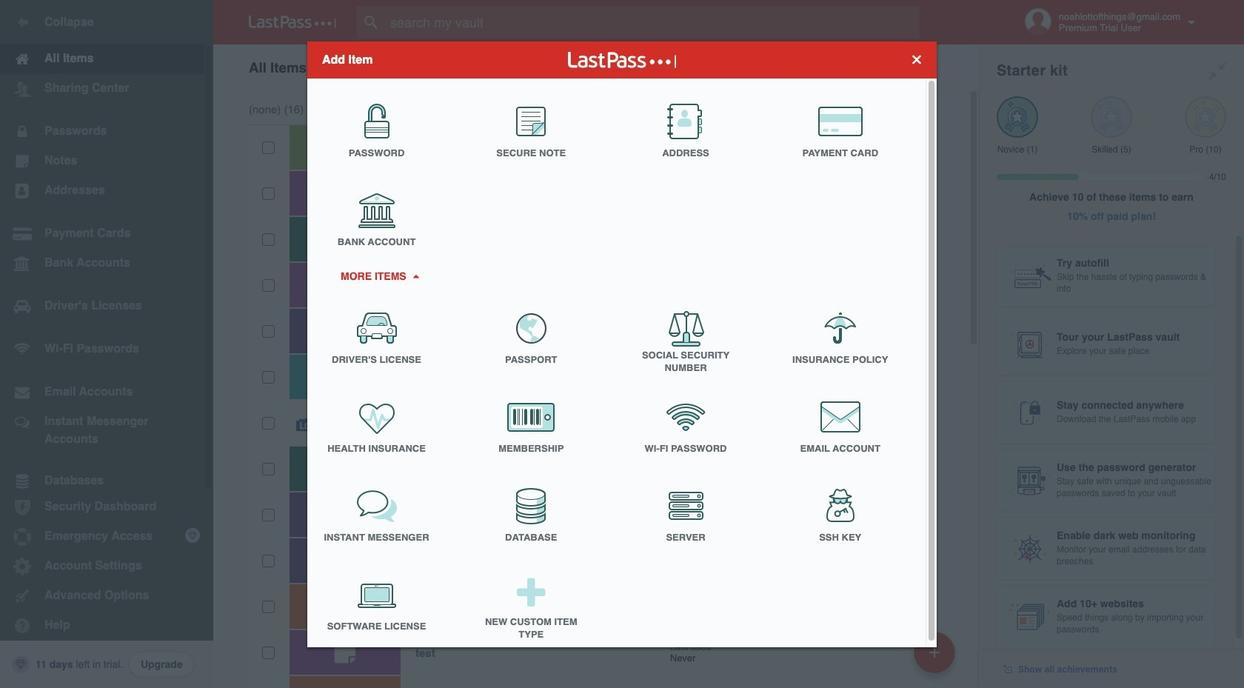 Task type: vqa. For each thing, say whether or not it's contained in the screenshot.
vault options navigation
yes



Task type: describe. For each thing, give the bounding box(es) containing it.
Search search field
[[357, 6, 949, 39]]

main navigation navigation
[[0, 0, 213, 688]]

caret right image
[[410, 274, 421, 278]]

vault options navigation
[[213, 44, 979, 89]]



Task type: locate. For each thing, give the bounding box(es) containing it.
search my vault text field
[[357, 6, 949, 39]]

new item image
[[930, 647, 940, 657]]

new item navigation
[[909, 627, 964, 688]]

dialog
[[307, 41, 937, 651]]

lastpass image
[[249, 16, 336, 29]]



